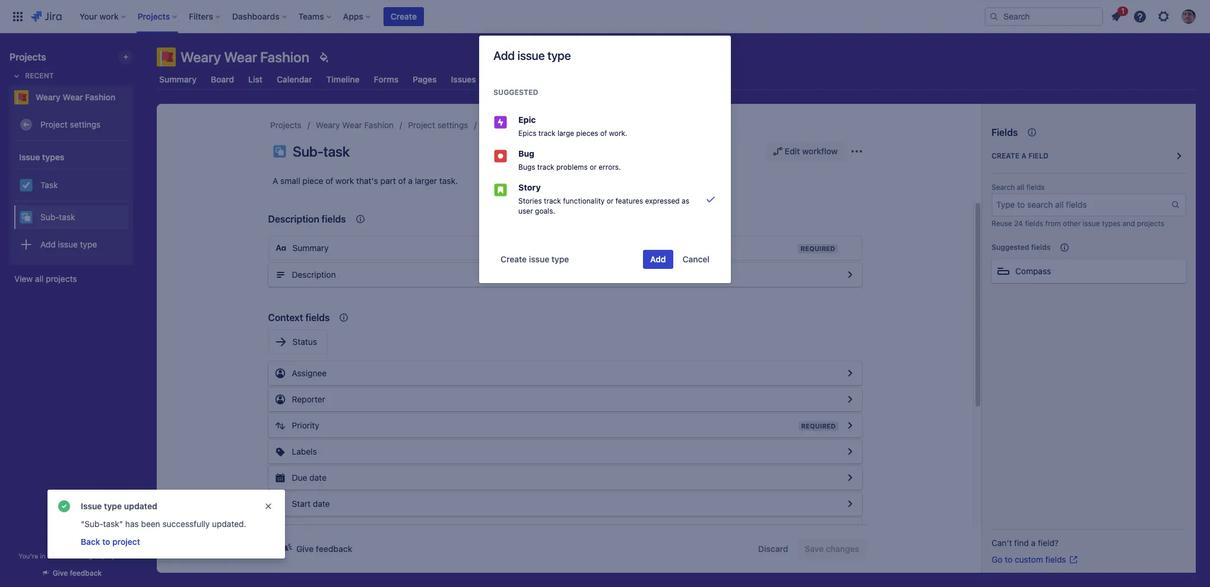 Task type: locate. For each thing, give the bounding box(es) containing it.
0 vertical spatial open field configuration image
[[843, 367, 858, 381]]

small
[[280, 176, 300, 186]]

or left "errors."
[[590, 163, 597, 172]]

0 horizontal spatial wear
[[63, 92, 83, 102]]

1 horizontal spatial suggested
[[992, 243, 1030, 252]]

issue left "epic"
[[483, 120, 503, 130]]

track inside bug bugs track problems or errors.
[[538, 163, 555, 172]]

create inside button
[[501, 254, 527, 264]]

2 vertical spatial types
[[1103, 219, 1121, 228]]

task
[[40, 180, 58, 190]]

go to custom fields
[[992, 555, 1067, 565]]

suggested down 24
[[992, 243, 1030, 252]]

open field configuration image
[[843, 367, 858, 381], [843, 419, 858, 433], [843, 497, 858, 512]]

find
[[1015, 538, 1030, 548]]

sub-
[[293, 143, 324, 160], [40, 212, 59, 222]]

issue right the other
[[1083, 219, 1101, 228]]

1 horizontal spatial issue
[[81, 501, 102, 512]]

weary right projects link
[[316, 120, 340, 130]]

add
[[494, 49, 515, 62], [40, 239, 56, 249], [651, 254, 666, 264]]

1 open field configuration image from the top
[[843, 367, 858, 381]]

all right search
[[1017, 183, 1025, 192]]

0 vertical spatial add issue type
[[494, 49, 571, 62]]

5 open field configuration image from the top
[[843, 523, 858, 538]]

suggested inside add issue type dialog
[[494, 88, 538, 97]]

description down small
[[268, 214, 319, 225]]

sub-task up add issue type button at the top left of page
[[40, 212, 75, 222]]

1 vertical spatial or
[[607, 197, 614, 206]]

open field configuration image inside category button
[[843, 523, 858, 538]]

task up add issue type button at the top left of page
[[59, 212, 75, 222]]

3 open field configuration image from the top
[[843, 445, 858, 459]]

0 horizontal spatial add issue type
[[40, 239, 97, 249]]

of left work
[[326, 176, 333, 186]]

issue type icon image
[[273, 144, 287, 159]]

issue types up task
[[19, 152, 64, 162]]

0 horizontal spatial give
[[53, 569, 68, 578]]

description for description fields
[[268, 214, 319, 225]]

search image
[[990, 12, 999, 21]]

managed
[[72, 553, 100, 560]]

that's
[[356, 176, 378, 186]]

1 vertical spatial project
[[102, 553, 124, 560]]

2 horizontal spatial issue
[[483, 120, 503, 130]]

projects right and
[[1138, 219, 1165, 228]]

open field configuration image inside start date button
[[843, 497, 858, 512]]

a right in
[[47, 553, 51, 560]]

give feedback button down category on the left of page
[[273, 540, 360, 559]]

1 vertical spatial suggested
[[992, 243, 1030, 252]]

project settings down recent
[[40, 119, 101, 129]]

fields right 24
[[1026, 219, 1044, 228]]

a small piece of work that's part of a larger task.
[[273, 176, 458, 186]]

weary wear fashion link down the timeline link
[[316, 118, 394, 132]]

task link
[[14, 173, 128, 197]]

give
[[296, 544, 314, 554], [53, 569, 68, 578]]

issue up task "link"
[[19, 152, 40, 162]]

sub- down task
[[40, 212, 59, 222]]

0 horizontal spatial to
[[102, 537, 110, 547]]

create
[[391, 11, 417, 21], [992, 151, 1020, 160], [501, 254, 527, 264]]

or inside story stories track functionality or features expressed as user goals.
[[607, 197, 614, 206]]

1 vertical spatial sub-
[[40, 212, 59, 222]]

add issue type down sub-task link
[[40, 239, 97, 249]]

type inside button
[[80, 239, 97, 249]]

track up 'goals.'
[[544, 197, 561, 206]]

view all projects
[[14, 274, 77, 284]]

required for priority
[[802, 422, 836, 430]]

wear
[[224, 49, 257, 65], [63, 92, 83, 102], [342, 120, 362, 130]]

1 vertical spatial weary wear fashion link
[[316, 118, 394, 132]]

0 vertical spatial sub-task
[[293, 143, 350, 160]]

back to project
[[81, 537, 140, 547]]

0 horizontal spatial settings
[[70, 119, 101, 129]]

create for create issue type
[[501, 254, 527, 264]]

jira image
[[31, 9, 62, 23], [31, 9, 62, 23]]

open field configuration image inside labels button
[[843, 445, 858, 459]]

1 vertical spatial task
[[59, 212, 75, 222]]

issue types
[[483, 120, 526, 130], [19, 152, 64, 162]]

2 open field configuration image from the top
[[843, 393, 858, 407]]

0 vertical spatial projects
[[1138, 219, 1165, 228]]

open field configuration image inside reporter button
[[843, 393, 858, 407]]

give feedback button down you're in a team-managed project
[[34, 564, 109, 583]]

1 horizontal spatial give
[[296, 544, 314, 554]]

types up "bug"
[[505, 120, 526, 130]]

to for go
[[1005, 555, 1013, 565]]

0 vertical spatial weary wear fashion link
[[10, 86, 128, 109]]

summary down description fields
[[293, 243, 329, 253]]

of
[[601, 129, 607, 138], [326, 176, 333, 186], [398, 176, 406, 186]]

projects up recent
[[10, 52, 46, 62]]

a left larger
[[408, 176, 413, 186]]

1 horizontal spatial sub-task
[[293, 143, 350, 160]]

open field configuration image inside due date button
[[843, 471, 858, 485]]

to inside back to project button
[[102, 537, 110, 547]]

suggested up "epic"
[[494, 88, 538, 97]]

1 horizontal spatial task
[[324, 143, 350, 160]]

0 vertical spatial description
[[268, 214, 319, 225]]

suggested for suggested fields
[[992, 243, 1030, 252]]

description
[[268, 214, 319, 225], [292, 270, 336, 280]]

create inside button
[[391, 11, 417, 21]]

you're in a team-managed project
[[18, 553, 124, 560]]

2 horizontal spatial add
[[651, 254, 666, 264]]

1 horizontal spatial project settings link
[[408, 118, 468, 132]]

2 vertical spatial track
[[544, 197, 561, 206]]

type
[[548, 49, 571, 62], [80, 239, 97, 249], [552, 254, 569, 264], [104, 501, 122, 512]]

project settings link down recent
[[14, 113, 128, 137]]

projects up issue type icon
[[270, 120, 302, 130]]

weary wear fashion
[[181, 49, 310, 65], [36, 92, 116, 102], [316, 120, 394, 130]]

give down team-
[[53, 569, 68, 578]]

stories
[[519, 197, 542, 206]]

2 horizontal spatial create
[[992, 151, 1020, 160]]

reuse 24 fields from other issue types and projects
[[992, 219, 1165, 228]]

been
[[141, 519, 160, 529]]

add issue type dialog
[[479, 36, 731, 283]]

all for search
[[1017, 183, 1025, 192]]

0 horizontal spatial projects
[[46, 274, 77, 284]]

0 horizontal spatial create
[[391, 11, 417, 21]]

weary wear fashion link
[[10, 86, 128, 109], [316, 118, 394, 132]]

type inside button
[[552, 254, 569, 264]]

0 horizontal spatial types
[[42, 152, 64, 162]]

add left cancel
[[651, 254, 666, 264]]

0 vertical spatial weary wear fashion
[[181, 49, 310, 65]]

1 vertical spatial open field configuration image
[[843, 419, 858, 433]]

1 horizontal spatial or
[[607, 197, 614, 206]]

more information about the context fields image
[[337, 311, 351, 325]]

issues link
[[449, 69, 479, 90]]

of right part
[[398, 176, 406, 186]]

status
[[293, 337, 317, 347]]

0 vertical spatial feedback
[[316, 544, 353, 554]]

summary
[[159, 74, 197, 84], [293, 243, 329, 253]]

group
[[14, 141, 128, 264]]

issue
[[518, 49, 545, 62], [1083, 219, 1101, 228], [58, 239, 78, 249], [529, 254, 550, 264]]

track left large
[[539, 129, 556, 138]]

category button
[[268, 519, 862, 542]]

1 horizontal spatial add
[[494, 49, 515, 62]]

give feedback down category on the left of page
[[296, 544, 353, 554]]

weary wear fashion up list
[[181, 49, 310, 65]]

4 open field configuration image from the top
[[843, 471, 858, 485]]

description inside button
[[292, 270, 336, 280]]

project down back to project button
[[102, 553, 124, 560]]

edit workflow
[[785, 146, 838, 156]]

more information about the context fields image
[[353, 212, 368, 226]]

all inside view all projects link
[[35, 274, 44, 284]]

2 vertical spatial fashion
[[364, 120, 394, 130]]

types up task
[[42, 152, 64, 162]]

successfully
[[162, 519, 210, 529]]

reuse
[[992, 219, 1013, 228]]

to right back
[[102, 537, 110, 547]]

features
[[616, 197, 644, 206]]

weary up board on the left top
[[181, 49, 221, 65]]

sub- right issue type icon
[[293, 143, 324, 160]]

"sub-
[[81, 519, 103, 529]]

fields
[[1027, 183, 1045, 192], [322, 214, 346, 225], [1026, 219, 1044, 228], [1032, 243, 1051, 252], [306, 312, 330, 323], [1046, 555, 1067, 565]]

description button
[[268, 263, 862, 287]]

epic epics track large pieces of work.
[[519, 115, 628, 138]]

date
[[310, 473, 327, 483], [313, 499, 330, 509]]

due
[[292, 473, 307, 483]]

project settings down pages link
[[408, 120, 468, 130]]

1 open field configuration image from the top
[[843, 268, 858, 282]]

issue inside "group"
[[19, 152, 40, 162]]

all right view
[[35, 274, 44, 284]]

add right 'add issue type' "image"
[[40, 239, 56, 249]]

1 vertical spatial give feedback
[[53, 569, 102, 578]]

track inside story stories track functionality or features expressed as user goals.
[[544, 197, 561, 206]]

give feedback button
[[273, 540, 360, 559], [34, 564, 109, 583]]

1 vertical spatial to
[[1005, 555, 1013, 565]]

1 horizontal spatial of
[[398, 176, 406, 186]]

issue inside button
[[58, 239, 78, 249]]

issue down sub-task link
[[58, 239, 78, 249]]

2 horizontal spatial of
[[601, 129, 607, 138]]

0 horizontal spatial sub-task
[[40, 212, 75, 222]]

date right "due"
[[310, 473, 327, 483]]

to right the go
[[1005, 555, 1013, 565]]

1 vertical spatial wear
[[63, 92, 83, 102]]

add down primary element
[[494, 49, 515, 62]]

summary left board on the left top
[[159, 74, 197, 84]]

feedback down managed on the left bottom of the page
[[70, 569, 102, 578]]

add issue type image
[[19, 238, 33, 252]]

2 vertical spatial create
[[501, 254, 527, 264]]

project down recent
[[40, 119, 68, 129]]

list
[[248, 74, 263, 84]]

or
[[590, 163, 597, 172], [607, 197, 614, 206]]

suggested for suggested
[[494, 88, 538, 97]]

a
[[273, 176, 278, 186]]

1 horizontal spatial issue types
[[483, 120, 526, 130]]

1 horizontal spatial create
[[501, 254, 527, 264]]

0 vertical spatial track
[[539, 129, 556, 138]]

feedback
[[316, 544, 353, 554], [70, 569, 102, 578]]

0 horizontal spatial suggested
[[494, 88, 538, 97]]

2 vertical spatial issue
[[81, 501, 102, 512]]

issue inside button
[[529, 254, 550, 264]]

or for bug
[[590, 163, 597, 172]]

3 open field configuration image from the top
[[843, 497, 858, 512]]

1 horizontal spatial add issue type
[[494, 49, 571, 62]]

labels
[[292, 447, 317, 457]]

0 vertical spatial required
[[801, 245, 836, 252]]

projects
[[1138, 219, 1165, 228], [46, 274, 77, 284]]

to for back
[[102, 537, 110, 547]]

open field configuration image inside description button
[[843, 268, 858, 282]]

issue up "sub- on the left of page
[[81, 501, 102, 512]]

1 horizontal spatial sub-
[[293, 143, 324, 160]]

Search field
[[985, 7, 1104, 26]]

types left and
[[1103, 219, 1121, 228]]

issue
[[483, 120, 503, 130], [19, 152, 40, 162], [81, 501, 102, 512]]

1 horizontal spatial projects
[[270, 120, 302, 130]]

issues
[[451, 74, 476, 84]]

add issue type
[[494, 49, 571, 62], [40, 239, 97, 249]]

of left work. at the right
[[601, 129, 607, 138]]

sub-task
[[293, 143, 350, 160], [40, 212, 75, 222]]

2 horizontal spatial wear
[[342, 120, 362, 130]]

1 vertical spatial fashion
[[85, 92, 116, 102]]

1 horizontal spatial summary
[[293, 243, 329, 253]]

project down has
[[112, 537, 140, 547]]

1 horizontal spatial give feedback
[[296, 544, 353, 554]]

you're
[[18, 553, 38, 560]]

0 vertical spatial create
[[391, 11, 417, 21]]

0 vertical spatial issue
[[483, 120, 503, 130]]

0 horizontal spatial project settings
[[40, 119, 101, 129]]

category
[[292, 525, 327, 535]]

feedback down category on the left of page
[[316, 544, 353, 554]]

1 horizontal spatial weary wear fashion
[[181, 49, 310, 65]]

a
[[1022, 151, 1027, 160], [408, 176, 413, 186], [1032, 538, 1036, 548], [47, 553, 51, 560]]

go to custom fields link
[[992, 554, 1079, 566]]

0 vertical spatial issue types
[[483, 120, 526, 130]]

description for description
[[292, 270, 336, 280]]

sub- inside sub-task link
[[40, 212, 59, 222]]

track right bugs
[[538, 163, 555, 172]]

0 vertical spatial fashion
[[260, 49, 310, 65]]

1 vertical spatial required
[[802, 422, 836, 430]]

0 vertical spatial project
[[112, 537, 140, 547]]

task up work
[[324, 143, 350, 160]]

more information about the suggested fields image
[[1058, 241, 1073, 255]]

1 vertical spatial give
[[53, 569, 68, 578]]

calendar link
[[275, 69, 315, 90]]

tab list
[[150, 69, 1204, 90]]

0 vertical spatial wear
[[224, 49, 257, 65]]

issue inside issue types link
[[483, 120, 503, 130]]

2 horizontal spatial weary
[[316, 120, 340, 130]]

project down pages link
[[408, 120, 435, 130]]

open field configuration image for description
[[843, 268, 858, 282]]

functionality
[[563, 197, 605, 206]]

task
[[324, 143, 350, 160], [59, 212, 75, 222]]

1 horizontal spatial fashion
[[260, 49, 310, 65]]

0 vertical spatial add
[[494, 49, 515, 62]]

"sub-task" has been successfully updated.
[[81, 519, 246, 529]]

open field configuration image inside assignee button
[[843, 367, 858, 381]]

field
[[1029, 151, 1049, 160]]

suggested fields
[[992, 243, 1051, 252]]

1 vertical spatial all
[[35, 274, 44, 284]]

1 horizontal spatial types
[[505, 120, 526, 130]]

date right start
[[313, 499, 330, 509]]

a left field
[[1022, 151, 1027, 160]]

2 open field configuration image from the top
[[843, 419, 858, 433]]

track inside epic epics track large pieces of work.
[[539, 129, 556, 138]]

0 vertical spatial summary
[[159, 74, 197, 84]]

projects inside view all projects link
[[46, 274, 77, 284]]

weary wear fashion down recent
[[36, 92, 116, 102]]

selected image
[[704, 192, 718, 206]]

or inside bug bugs track problems or errors.
[[590, 163, 597, 172]]

weary wear fashion down the timeline link
[[316, 120, 394, 130]]

projects down add issue type button at the top left of page
[[46, 274, 77, 284]]

issue for "group" containing issue types
[[19, 152, 40, 162]]

2 horizontal spatial fashion
[[364, 120, 394, 130]]

project settings
[[40, 119, 101, 129], [408, 120, 468, 130]]

more information about the fields image
[[1026, 125, 1040, 140]]

open field configuration image for start date
[[843, 497, 858, 512]]

task.
[[440, 176, 458, 186]]

to inside 'go to custom fields' link
[[1005, 555, 1013, 565]]

issue types up "bug"
[[483, 120, 526, 130]]

give down category on the left of page
[[296, 544, 314, 554]]

forms
[[374, 74, 399, 84]]

0 vertical spatial sub-
[[293, 143, 324, 160]]

0 vertical spatial give feedback button
[[273, 540, 360, 559]]

1 vertical spatial create
[[992, 151, 1020, 160]]

fashion
[[260, 49, 310, 65], [85, 92, 116, 102], [364, 120, 394, 130]]

project settings link down pages link
[[408, 118, 468, 132]]

sub-task up the piece
[[293, 143, 350, 160]]

start
[[292, 499, 311, 509]]

context fields
[[268, 312, 330, 323]]

0 vertical spatial date
[[310, 473, 327, 483]]

0 vertical spatial to
[[102, 537, 110, 547]]

settings
[[70, 119, 101, 129], [438, 120, 468, 130]]

0 vertical spatial projects
[[10, 52, 46, 62]]

1 horizontal spatial to
[[1005, 555, 1013, 565]]

add button
[[643, 250, 673, 269]]

open field configuration image
[[843, 268, 858, 282], [843, 393, 858, 407], [843, 445, 858, 459], [843, 471, 858, 485], [843, 523, 858, 538]]

in
[[40, 553, 46, 560]]

weary wear fashion link down recent
[[10, 86, 128, 109]]

give feedback down you're in a team-managed project
[[53, 569, 102, 578]]

projects
[[10, 52, 46, 62], [270, 120, 302, 130]]

weary down recent
[[36, 92, 61, 102]]

fields down field
[[1027, 183, 1045, 192]]

description up 'context fields' on the left bottom of the page
[[292, 270, 336, 280]]

1 vertical spatial issue
[[19, 152, 40, 162]]

add issue type down primary element
[[494, 49, 571, 62]]

or left the features
[[607, 197, 614, 206]]

issue type updated
[[81, 501, 157, 512]]

issue down 'goals.'
[[529, 254, 550, 264]]



Task type: describe. For each thing, give the bounding box(es) containing it.
compass
[[1016, 266, 1052, 276]]

bugs
[[519, 163, 536, 172]]

0 horizontal spatial project settings link
[[14, 113, 128, 137]]

1 horizontal spatial project settings
[[408, 120, 468, 130]]

add issue type button
[[14, 233, 128, 257]]

work.
[[609, 129, 628, 138]]

0 horizontal spatial feedback
[[70, 569, 102, 578]]

story stories track functionality or features expressed as user goals.
[[519, 183, 690, 216]]

work
[[336, 176, 354, 186]]

date for start date
[[313, 499, 330, 509]]

forms link
[[372, 69, 401, 90]]

a right find
[[1032, 538, 1036, 548]]

2 vertical spatial add
[[651, 254, 666, 264]]

updated.
[[212, 519, 246, 529]]

story
[[519, 183, 541, 193]]

open field configuration image for assignee
[[843, 367, 858, 381]]

bug
[[519, 149, 535, 159]]

due date
[[292, 473, 327, 483]]

pages
[[413, 74, 437, 84]]

fields left more information about the suggested fields icon at the right
[[1032, 243, 1051, 252]]

larger
[[415, 176, 437, 186]]

cancel
[[683, 254, 710, 264]]

discard
[[759, 544, 789, 554]]

from
[[1046, 219, 1061, 228]]

Type to search all fields text field
[[993, 194, 1172, 216]]

goals.
[[535, 207, 555, 216]]

pieces
[[577, 129, 599, 138]]

0 horizontal spatial task
[[59, 212, 75, 222]]

date for due date
[[310, 473, 327, 483]]

track for story
[[544, 197, 561, 206]]

has
[[125, 519, 139, 529]]

0 horizontal spatial projects
[[10, 52, 46, 62]]

1 vertical spatial types
[[42, 152, 64, 162]]

edit workflow button
[[766, 142, 845, 161]]

issue for issue types link
[[483, 120, 503, 130]]

tab list containing summary
[[150, 69, 1204, 90]]

fields left more information about the context fields image
[[322, 214, 346, 225]]

list link
[[246, 69, 265, 90]]

issue types link
[[483, 118, 526, 132]]

due date button
[[268, 466, 862, 490]]

2 vertical spatial weary
[[316, 120, 340, 130]]

timeline
[[327, 74, 360, 84]]

1 horizontal spatial projects
[[1138, 219, 1165, 228]]

problems
[[557, 163, 588, 172]]

task"
[[103, 519, 123, 529]]

project inside back to project button
[[112, 537, 140, 547]]

and
[[1123, 219, 1136, 228]]

1
[[1122, 6, 1125, 15]]

epic
[[519, 115, 536, 125]]

team-
[[53, 553, 72, 560]]

success image
[[57, 500, 71, 514]]

0 horizontal spatial give feedback button
[[34, 564, 109, 583]]

epics
[[519, 129, 537, 138]]

board
[[211, 74, 234, 84]]

1 vertical spatial weary
[[36, 92, 61, 102]]

field?
[[1039, 538, 1059, 548]]

discard button
[[751, 540, 796, 559]]

track for bug
[[538, 163, 555, 172]]

add issue type inside dialog
[[494, 49, 571, 62]]

0 horizontal spatial project
[[40, 119, 68, 129]]

open field configuration image for category
[[843, 523, 858, 538]]

fields
[[992, 127, 1018, 138]]

1 horizontal spatial give feedback button
[[273, 540, 360, 559]]

expressed
[[646, 197, 680, 206]]

dismiss image
[[264, 502, 273, 512]]

reporter button
[[268, 388, 862, 412]]

summary link
[[157, 69, 199, 90]]

1 vertical spatial sub-task
[[40, 212, 75, 222]]

calendar
[[277, 74, 312, 84]]

compass button
[[992, 260, 1187, 283]]

create banner
[[0, 0, 1211, 33]]

issue down primary element
[[518, 49, 545, 62]]

errors.
[[599, 163, 621, 172]]

0 horizontal spatial weary wear fashion
[[36, 92, 116, 102]]

add issue type inside button
[[40, 239, 97, 249]]

fields left "this link will be opened in a new tab" image
[[1046, 555, 1067, 565]]

required for summary
[[801, 245, 836, 252]]

open field configuration image for reporter
[[843, 393, 858, 407]]

large
[[558, 129, 575, 138]]

all for view
[[35, 274, 44, 284]]

1 vertical spatial add
[[40, 239, 56, 249]]

0 vertical spatial give
[[296, 544, 314, 554]]

back to project button
[[80, 535, 141, 550]]

board link
[[209, 69, 237, 90]]

create for create
[[391, 11, 417, 21]]

bug bugs track problems or errors.
[[519, 149, 621, 172]]

start date button
[[268, 493, 862, 516]]

as
[[682, 197, 690, 206]]

can't
[[992, 538, 1013, 548]]

can't find a field?
[[992, 538, 1059, 548]]

other
[[1063, 219, 1081, 228]]

1 horizontal spatial project
[[408, 120, 435, 130]]

0 horizontal spatial of
[[326, 176, 333, 186]]

user
[[519, 207, 533, 216]]

create a field
[[992, 151, 1049, 160]]

view
[[14, 274, 33, 284]]

labels button
[[268, 440, 862, 464]]

assignee button
[[268, 362, 862, 386]]

open field configuration image for due date
[[843, 471, 858, 485]]

view all projects link
[[10, 269, 133, 290]]

create issue type button
[[494, 250, 577, 269]]

updated
[[124, 501, 157, 512]]

1 horizontal spatial weary wear fashion link
[[316, 118, 394, 132]]

pages link
[[411, 69, 439, 90]]

edit
[[785, 146, 800, 156]]

open field configuration image for labels
[[843, 445, 858, 459]]

primary element
[[7, 0, 985, 33]]

go
[[992, 555, 1003, 565]]

create for create a field
[[992, 151, 1020, 160]]

1 horizontal spatial settings
[[438, 120, 468, 130]]

0 vertical spatial give feedback
[[296, 544, 353, 554]]

create button
[[384, 7, 424, 26]]

sub-task link
[[14, 206, 128, 229]]

0 vertical spatial task
[[324, 143, 350, 160]]

24
[[1015, 219, 1024, 228]]

2 vertical spatial wear
[[342, 120, 362, 130]]

this link will be opened in a new tab image
[[1069, 555, 1079, 565]]

1 horizontal spatial wear
[[224, 49, 257, 65]]

back to project link
[[81, 537, 140, 547]]

1 vertical spatial projects
[[270, 120, 302, 130]]

0 horizontal spatial issue types
[[19, 152, 64, 162]]

search all fields
[[992, 183, 1045, 192]]

search
[[992, 183, 1015, 192]]

assignee
[[292, 368, 327, 378]]

collapse recent projects image
[[10, 69, 24, 83]]

of inside epic epics track large pieces of work.
[[601, 129, 607, 138]]

2 vertical spatial weary wear fashion
[[316, 120, 394, 130]]

1 horizontal spatial feedback
[[316, 544, 353, 554]]

fields left more information about the context fields icon
[[306, 312, 330, 323]]

track for epic
[[539, 129, 556, 138]]

2 horizontal spatial types
[[1103, 219, 1121, 228]]

1 horizontal spatial weary
[[181, 49, 221, 65]]

or for story
[[607, 197, 614, 206]]

reporter
[[292, 394, 325, 405]]

0 horizontal spatial summary
[[159, 74, 197, 84]]

timeline link
[[324, 69, 362, 90]]

group containing issue types
[[14, 141, 128, 264]]



Task type: vqa. For each thing, say whether or not it's contained in the screenshot.
My First Team "image" at the top left of page
no



